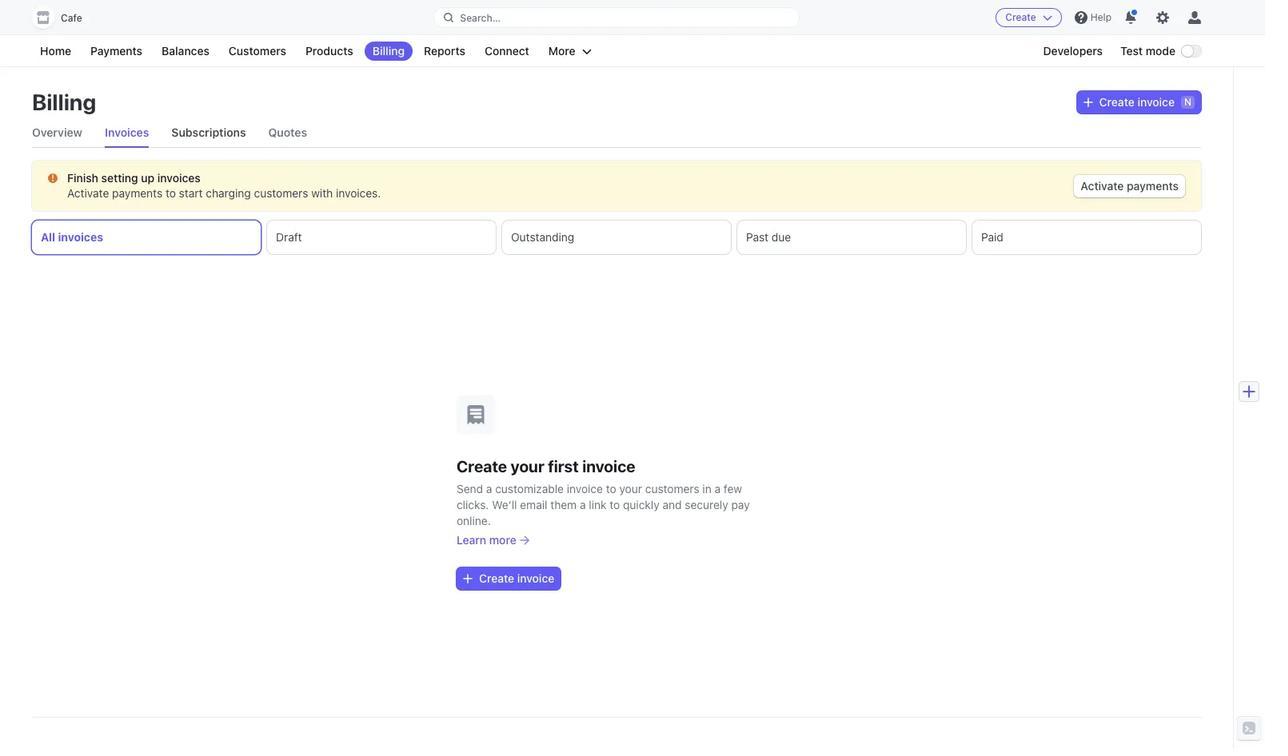 Task type: locate. For each thing, give the bounding box(es) containing it.
customers up and
[[645, 482, 700, 495]]

more
[[489, 533, 516, 547]]

activate payments
[[1081, 179, 1179, 193]]

home
[[40, 44, 71, 58]]

0 horizontal spatial billing
[[32, 89, 96, 115]]

to inside finish setting up invoices activate payments to start charging customers with invoices.
[[165, 186, 176, 200]]

1 horizontal spatial svg image
[[463, 574, 473, 583]]

1 vertical spatial svg image
[[463, 574, 473, 583]]

connect
[[485, 44, 529, 58]]

finish
[[67, 171, 98, 185]]

your up "quickly"
[[619, 482, 642, 495]]

create invoice right svg icon
[[1099, 95, 1175, 109]]

activate up paid "button" at the right top of the page
[[1081, 179, 1124, 193]]

a right send at left bottom
[[486, 482, 492, 495]]

invoice up link
[[567, 482, 603, 495]]

overview link
[[32, 118, 82, 147]]

draft
[[276, 230, 302, 244]]

all invoices button
[[32, 221, 261, 254]]

customers left with
[[254, 186, 308, 200]]

quotes
[[268, 126, 307, 139]]

billing up overview
[[32, 89, 96, 115]]

your up customizable
[[511, 457, 545, 475]]

invoices
[[157, 171, 201, 185], [58, 230, 103, 244]]

developers
[[1043, 44, 1103, 58]]

0 vertical spatial customers
[[254, 186, 308, 200]]

activate inside finish setting up invoices activate payments to start charging customers with invoices.
[[67, 186, 109, 200]]

billing left reports
[[372, 44, 405, 58]]

1 tab list from the top
[[32, 118, 1201, 148]]

paid
[[981, 230, 1004, 244]]

1 horizontal spatial activate
[[1081, 179, 1124, 193]]

send a customizable invoice to your customers in a few clicks. we'll email them a link to quickly and securely pay online.
[[457, 482, 750, 527]]

customers inside send a customizable invoice to your customers in a few clicks. we'll email them a link to quickly and securely pay online.
[[645, 482, 700, 495]]

create up send at left bottom
[[457, 457, 507, 475]]

activate
[[1081, 179, 1124, 193], [67, 186, 109, 200]]

0 horizontal spatial activate
[[67, 186, 109, 200]]

customers
[[254, 186, 308, 200], [645, 482, 700, 495]]

1 horizontal spatial invoices
[[157, 171, 201, 185]]

customizable
[[495, 482, 564, 495]]

create invoice down more
[[479, 571, 554, 585]]

activate payments link
[[1074, 175, 1185, 198]]

with
[[311, 186, 333, 200]]

up
[[141, 171, 155, 185]]

test mode
[[1120, 44, 1176, 58]]

payments inside finish setting up invoices activate payments to start charging customers with invoices.
[[112, 186, 162, 200]]

0 vertical spatial invoices
[[157, 171, 201, 185]]

outstanding button
[[502, 221, 731, 254]]

create invoice
[[1099, 95, 1175, 109], [479, 571, 554, 585]]

a right in
[[715, 482, 721, 495]]

1 horizontal spatial customers
[[645, 482, 700, 495]]

1 horizontal spatial create invoice
[[1099, 95, 1175, 109]]

svg image inside create invoice link
[[463, 574, 473, 583]]

activate down the finish
[[67, 186, 109, 200]]

0 vertical spatial tab list
[[32, 118, 1201, 148]]

cafe
[[61, 12, 82, 24]]

charging
[[206, 186, 251, 200]]

0 horizontal spatial svg image
[[48, 174, 58, 183]]

0 horizontal spatial a
[[486, 482, 492, 495]]

to
[[165, 186, 176, 200], [606, 482, 616, 495], [610, 498, 620, 511]]

invoice
[[1138, 95, 1175, 109], [582, 457, 635, 475], [567, 482, 603, 495], [517, 571, 554, 585]]

test
[[1120, 44, 1143, 58]]

and
[[663, 498, 682, 511]]

0 vertical spatial to
[[165, 186, 176, 200]]

we'll
[[492, 498, 517, 511]]

1 vertical spatial invoices
[[58, 230, 103, 244]]

1 vertical spatial create invoice
[[479, 571, 554, 585]]

securely
[[685, 498, 728, 511]]

tab list containing all invoices
[[32, 221, 1201, 254]]

learn more
[[457, 533, 516, 547]]

create
[[1005, 11, 1036, 23], [1099, 95, 1135, 109], [457, 457, 507, 475], [479, 571, 514, 585]]

1 vertical spatial to
[[606, 482, 616, 495]]

send
[[457, 482, 483, 495]]

1 horizontal spatial a
[[580, 498, 586, 511]]

to right link
[[610, 498, 620, 511]]

svg image
[[48, 174, 58, 183], [463, 574, 473, 583]]

start
[[179, 186, 203, 200]]

1 horizontal spatial your
[[619, 482, 642, 495]]

0 vertical spatial your
[[511, 457, 545, 475]]

invoices up start
[[157, 171, 201, 185]]

create your first invoice
[[457, 457, 635, 475]]

0 horizontal spatial create invoice
[[479, 571, 554, 585]]

all
[[41, 230, 55, 244]]

your
[[511, 457, 545, 475], [619, 482, 642, 495]]

invoice down learn more link
[[517, 571, 554, 585]]

few
[[724, 482, 742, 495]]

in
[[703, 482, 712, 495]]

customers link
[[221, 42, 294, 61]]

invoices right all
[[58, 230, 103, 244]]

first
[[548, 457, 579, 475]]

invoices link
[[105, 118, 149, 147]]

svg image down learn
[[463, 574, 473, 583]]

1 vertical spatial your
[[619, 482, 642, 495]]

to left start
[[165, 186, 176, 200]]

1 vertical spatial tab list
[[32, 221, 1201, 254]]

clicks.
[[457, 498, 489, 511]]

create up developers link
[[1005, 11, 1036, 23]]

balances link
[[154, 42, 217, 61]]

a
[[486, 482, 492, 495], [715, 482, 721, 495], [580, 498, 586, 511]]

billing
[[372, 44, 405, 58], [32, 89, 96, 115]]

invoices inside 'button'
[[58, 230, 103, 244]]

overview
[[32, 126, 82, 139]]

1 vertical spatial customers
[[645, 482, 700, 495]]

past due button
[[737, 221, 966, 254]]

invoice up send a customizable invoice to your customers in a few clicks. we'll email them a link to quickly and securely pay online.
[[582, 457, 635, 475]]

finish setting up invoices activate payments to start charging customers with invoices.
[[67, 171, 381, 200]]

billing link
[[364, 42, 413, 61]]

0 horizontal spatial payments
[[112, 186, 162, 200]]

0 horizontal spatial invoices
[[58, 230, 103, 244]]

email
[[520, 498, 547, 511]]

payments
[[1127, 179, 1179, 193], [112, 186, 162, 200]]

0 horizontal spatial customers
[[254, 186, 308, 200]]

2 tab list from the top
[[32, 221, 1201, 254]]

to up link
[[606, 482, 616, 495]]

paid button
[[972, 221, 1201, 254]]

n
[[1184, 96, 1192, 108]]

svg image
[[1083, 98, 1093, 107]]

0 vertical spatial billing
[[372, 44, 405, 58]]

a left link
[[580, 498, 586, 511]]

tab list
[[32, 118, 1201, 148], [32, 221, 1201, 254]]

svg image left the finish
[[48, 174, 58, 183]]

invoices
[[105, 126, 149, 139]]

customers
[[229, 44, 286, 58]]

create button
[[996, 8, 1062, 27]]

developers link
[[1035, 42, 1111, 61]]

0 horizontal spatial your
[[511, 457, 545, 475]]



Task type: describe. For each thing, give the bounding box(es) containing it.
subscriptions link
[[171, 118, 246, 147]]

Search… search field
[[435, 8, 799, 28]]

balances
[[162, 44, 209, 58]]

learn more link
[[457, 532, 529, 548]]

0 vertical spatial create invoice
[[1099, 95, 1175, 109]]

Search… text field
[[435, 8, 799, 28]]

products
[[305, 44, 353, 58]]

payments
[[90, 44, 142, 58]]

home link
[[32, 42, 79, 61]]

create invoice inside create invoice link
[[479, 571, 554, 585]]

help
[[1091, 11, 1112, 23]]

your inside send a customizable invoice to your customers in a few clicks. we'll email them a link to quickly and securely pay online.
[[619, 482, 642, 495]]

quickly
[[623, 498, 660, 511]]

quotes link
[[268, 118, 307, 147]]

online.
[[457, 514, 491, 527]]

create invoice link
[[457, 567, 561, 590]]

all invoices
[[41, 230, 103, 244]]

outstanding
[[511, 230, 574, 244]]

1 horizontal spatial payments
[[1127, 179, 1179, 193]]

invoices inside finish setting up invoices activate payments to start charging customers with invoices.
[[157, 171, 201, 185]]

reports link
[[416, 42, 473, 61]]

help button
[[1068, 5, 1118, 30]]

setting
[[101, 171, 138, 185]]

0 vertical spatial svg image
[[48, 174, 58, 183]]

mode
[[1146, 44, 1176, 58]]

pay
[[731, 498, 750, 511]]

create down learn more link
[[479, 571, 514, 585]]

cafe button
[[32, 6, 98, 29]]

them
[[550, 498, 577, 511]]

1 vertical spatial billing
[[32, 89, 96, 115]]

learn
[[457, 533, 486, 547]]

create right svg icon
[[1099, 95, 1135, 109]]

2 horizontal spatial a
[[715, 482, 721, 495]]

products link
[[297, 42, 361, 61]]

search…
[[460, 12, 501, 24]]

payments link
[[82, 42, 150, 61]]

link
[[589, 498, 607, 511]]

connect link
[[477, 42, 537, 61]]

tab list containing overview
[[32, 118, 1201, 148]]

2 vertical spatial to
[[610, 498, 620, 511]]

invoice inside send a customizable invoice to your customers in a few clicks. we'll email them a link to quickly and securely pay online.
[[567, 482, 603, 495]]

more button
[[541, 42, 600, 61]]

customers inside finish setting up invoices activate payments to start charging customers with invoices.
[[254, 186, 308, 200]]

subscriptions
[[171, 126, 246, 139]]

draft button
[[267, 221, 496, 254]]

due
[[772, 230, 791, 244]]

past due
[[746, 230, 791, 244]]

create inside button
[[1005, 11, 1036, 23]]

invoice left n
[[1138, 95, 1175, 109]]

reports
[[424, 44, 465, 58]]

more
[[549, 44, 576, 58]]

1 horizontal spatial billing
[[372, 44, 405, 58]]

invoices.
[[336, 186, 381, 200]]

past
[[746, 230, 769, 244]]



Task type: vqa. For each thing, say whether or not it's contained in the screenshot.
for
no



